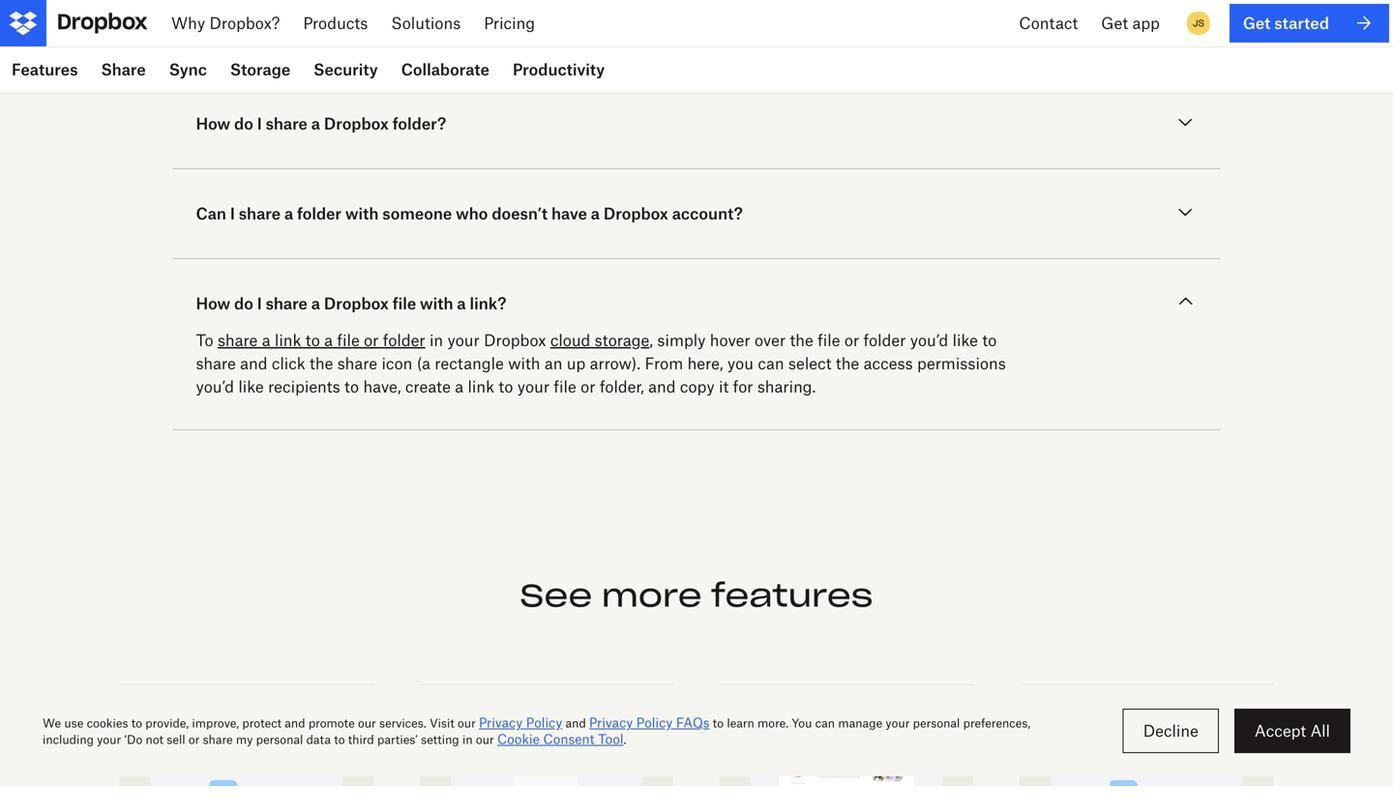 Task type: describe. For each thing, give the bounding box(es) containing it.
share right 'or'
[[326, 24, 368, 43]]

how for how do i send or share files from dropbox?
[[196, 24, 230, 43]]

why dropbox? button
[[160, 0, 292, 46]]

a left file
[[311, 294, 320, 313]]

why
[[171, 14, 205, 32]]

a left link?
[[457, 294, 466, 313]]

a down 'security' popup button
[[311, 114, 320, 133]]

get started
[[1243, 13, 1329, 32]]

someone
[[382, 204, 452, 223]]

more
[[602, 576, 702, 615]]

dropbox for how do i share a dropbox folder?
[[324, 114, 389, 133]]

i for how do i share a dropbox folder?
[[257, 114, 262, 133]]

get app
[[1101, 14, 1160, 32]]

productivity
[[513, 60, 605, 79]]

do for how do i share a dropbox file with a link?
[[234, 294, 253, 313]]

or
[[306, 24, 322, 43]]

features
[[12, 60, 78, 79]]

folder
[[297, 204, 342, 223]]

how for how do i share a dropbox file with a link?
[[196, 294, 230, 313]]

security button
[[302, 46, 390, 93]]

from
[[407, 24, 443, 43]]

contact button
[[1008, 0, 1090, 46]]

see more features
[[520, 576, 873, 615]]

how for how do i share a dropbox folder?
[[196, 114, 230, 133]]

products button
[[292, 0, 380, 46]]

products
[[303, 14, 368, 32]]

dropbox? inside dropdown button
[[209, 14, 280, 32]]

sync
[[169, 60, 207, 79]]

security
[[314, 60, 378, 79]]

send
[[266, 24, 302, 43]]

i for how do i send or share files from dropbox?
[[257, 24, 262, 43]]

files
[[371, 24, 403, 43]]

share
[[101, 60, 146, 79]]

a right "have"
[[591, 204, 600, 223]]

can i share a folder with someone who doesn't have a dropbox account?
[[196, 204, 743, 223]]

file
[[393, 294, 416, 313]]

link?
[[470, 294, 506, 313]]

account?
[[672, 204, 743, 223]]

collaborate
[[401, 60, 490, 79]]



Task type: vqa. For each thing, say whether or not it's contained in the screenshot.
HOW DO I SHARE A DROPBOX FILE WITH A LINK? at the left top of page
yes



Task type: locate. For each thing, give the bounding box(es) containing it.
sync button
[[157, 46, 219, 93]]

how up sync at top left
[[196, 24, 230, 43]]

collaborate button
[[390, 46, 501, 93]]

share right can
[[239, 204, 281, 223]]

get left started
[[1243, 13, 1271, 32]]

storage
[[230, 60, 290, 79]]

i for how do i share a dropbox file with a link?
[[257, 294, 262, 313]]

dropbox down 'security' popup button
[[324, 114, 389, 133]]

features link
[[0, 46, 89, 93]]

a large file containing a rendering of a green elephant image
[[451, 715, 642, 787]]

pricing
[[484, 14, 535, 32]]

2 how from the top
[[196, 114, 230, 133]]

0 vertical spatial do
[[234, 24, 253, 43]]

with
[[345, 204, 379, 223], [420, 294, 453, 313]]

productivity button
[[501, 46, 616, 93]]

see
[[520, 576, 592, 615]]

0 vertical spatial how
[[196, 24, 230, 43]]

share button
[[89, 46, 157, 93]]

dropbox
[[324, 114, 389, 133], [604, 204, 668, 223], [324, 294, 389, 313]]

get left app
[[1101, 14, 1128, 32]]

1 vertical spatial with
[[420, 294, 453, 313]]

0 horizontal spatial dropbox?
[[209, 14, 280, 32]]

with right folder
[[345, 204, 379, 223]]

get inside popup button
[[1101, 14, 1128, 32]]

js
[[1193, 17, 1204, 29]]

how do i share a dropbox file with a link?
[[196, 294, 506, 313]]

how down can
[[196, 294, 230, 313]]

2 vertical spatial dropbox
[[324, 294, 389, 313]]

get for get app
[[1101, 14, 1128, 32]]

do
[[234, 24, 253, 43], [234, 114, 253, 133], [234, 294, 253, 313]]

get app button
[[1090, 0, 1172, 46]]

0 vertical spatial with
[[345, 204, 379, 223]]

1 horizontal spatial get
[[1243, 13, 1271, 32]]

a left folder
[[284, 204, 293, 223]]

get
[[1243, 13, 1271, 32], [1101, 14, 1128, 32]]

how do i share a dropbox folder?
[[196, 114, 446, 133]]

folder?
[[393, 114, 446, 133]]

dropbox for how do i share a dropbox file with a link?
[[324, 294, 389, 313]]

have
[[551, 204, 587, 223]]

who
[[456, 204, 488, 223]]

js button
[[1183, 8, 1214, 39]]

3 how from the top
[[196, 294, 230, 313]]

3 do from the top
[[234, 294, 253, 313]]

app
[[1132, 14, 1160, 32]]

1 do from the top
[[234, 24, 253, 43]]

share down folder
[[266, 294, 308, 313]]

online cloud storage icon image
[[151, 715, 342, 787]]

started
[[1274, 13, 1329, 32]]

storage button
[[219, 46, 302, 93]]

2 do from the top
[[234, 114, 253, 133]]

doesn't
[[492, 204, 548, 223]]

dropbox?
[[209, 14, 280, 32], [447, 24, 521, 43]]

1 horizontal spatial with
[[420, 294, 453, 313]]

features
[[711, 576, 873, 615]]

do for how do i send or share files from dropbox?
[[234, 24, 253, 43]]

contact
[[1019, 14, 1078, 32]]

get started link
[[1230, 4, 1389, 43]]

share
[[326, 24, 368, 43], [266, 114, 308, 133], [239, 204, 281, 223], [266, 294, 308, 313]]

do for how do i share a dropbox folder?
[[234, 114, 253, 133]]

toggling the sharing permission for a shared file image
[[1051, 715, 1243, 787]]

1 vertical spatial dropbox
[[604, 204, 668, 223]]

get for get started
[[1243, 13, 1271, 32]]

share down storage dropdown button
[[266, 114, 308, 133]]

2 vertical spatial do
[[234, 294, 253, 313]]

a
[[311, 114, 320, 133], [284, 204, 293, 223], [591, 204, 600, 223], [311, 294, 320, 313], [457, 294, 466, 313]]

with right file
[[420, 294, 453, 313]]

0 vertical spatial dropbox
[[324, 114, 389, 133]]

1 how from the top
[[196, 24, 230, 43]]

solutions
[[391, 14, 461, 32]]

dropbox right "have"
[[604, 204, 668, 223]]

i
[[257, 24, 262, 43], [257, 114, 262, 133], [230, 204, 235, 223], [257, 294, 262, 313]]

dropbox left file
[[324, 294, 389, 313]]

how do i send or share files from dropbox?
[[196, 24, 521, 43]]

pricing link
[[472, 0, 547, 46]]

0 horizontal spatial get
[[1101, 14, 1128, 32]]

sharing a folder with a teammate image
[[751, 715, 942, 787]]

1 horizontal spatial dropbox?
[[447, 24, 521, 43]]

2 vertical spatial how
[[196, 294, 230, 313]]

dropbox? up storage in the left top of the page
[[209, 14, 280, 32]]

why dropbox?
[[171, 14, 280, 32]]

dropbox? up collaborate
[[447, 24, 521, 43]]

0 horizontal spatial with
[[345, 204, 379, 223]]

1 vertical spatial do
[[234, 114, 253, 133]]

1 vertical spatial how
[[196, 114, 230, 133]]

can
[[196, 204, 226, 223]]

how down sync dropdown button
[[196, 114, 230, 133]]

how
[[196, 24, 230, 43], [196, 114, 230, 133], [196, 294, 230, 313]]

solutions button
[[380, 0, 472, 46]]



